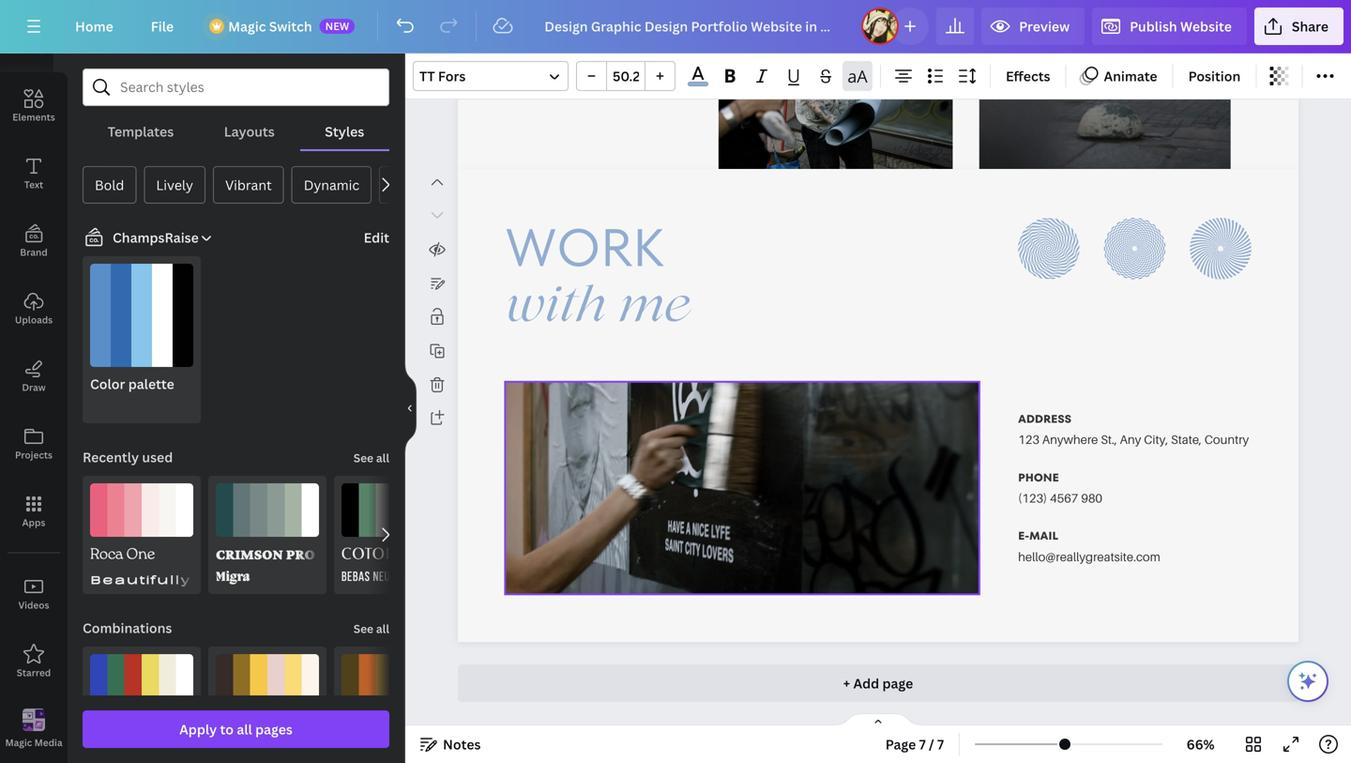 Task type: vqa. For each thing, say whether or not it's contained in the screenshot.
Use inside General information includes color and font preferences, search queries, and prompts that provide instructions or commands. For example, we can analyze common requests made to Magic Edit in order to improve it for popular use cases. Importantly, this does not inclu
no



Task type: describe. For each thing, give the bounding box(es) containing it.
apply "lemon meringue" style image
[[216, 654, 319, 757]]

file button
[[136, 8, 189, 45]]

preview
[[1020, 17, 1070, 35]]

main menu bar
[[0, 0, 1352, 54]]

e-
[[1019, 528, 1030, 544]]

layouts
[[224, 123, 275, 140]]

city,
[[1145, 432, 1169, 447]]

sans
[[293, 571, 342, 587]]

apps button
[[0, 478, 68, 545]]

share
[[1293, 17, 1329, 35]]

+
[[844, 674, 851, 692]]

layouts button
[[199, 114, 300, 149]]

apps
[[22, 516, 45, 529]]

bebas
[[342, 572, 371, 585]]

page
[[886, 736, 917, 753]]

effects button
[[999, 61, 1059, 91]]

pro
[[286, 546, 315, 563]]

all inside button
[[237, 721, 252, 738]]

home
[[75, 17, 113, 35]]

one
[[127, 545, 155, 567]]

design
[[18, 43, 49, 56]]

uploads
[[15, 314, 53, 326]]

champsraise button
[[75, 226, 214, 249]]

canva assistant image
[[1298, 670, 1320, 693]]

recently used
[[83, 448, 173, 466]]

work with me
[[505, 211, 690, 333]]

notes
[[443, 736, 481, 753]]

notes button
[[413, 729, 489, 760]]

uploads button
[[0, 275, 68, 343]]

work
[[505, 211, 665, 285]]

publish
[[1130, 17, 1178, 35]]

draw button
[[0, 343, 68, 410]]

(123)
[[1019, 491, 1048, 505]]

magic switch
[[228, 17, 312, 35]]

color
[[90, 375, 125, 393]]

starred button
[[0, 628, 68, 696]]

phone (123) 4567 980
[[1019, 470, 1103, 505]]

see all button for combinations
[[352, 609, 392, 647]]

brand
[[20, 246, 48, 259]]

/
[[929, 736, 935, 753]]

neue
[[373, 572, 396, 585]]

vibrant
[[225, 176, 272, 194]]

with
[[505, 287, 607, 333]]

elements
[[12, 111, 55, 123]]

position button
[[1182, 61, 1249, 91]]

publish website button
[[1093, 8, 1248, 45]]

anywhere
[[1043, 432, 1099, 447]]

address
[[1019, 411, 1072, 427]]

videos button
[[0, 561, 68, 628]]

Design title text field
[[530, 8, 854, 45]]

palette
[[128, 375, 174, 393]]

templates
[[108, 123, 174, 140]]

magic for magic media
[[5, 736, 32, 749]]

123
[[1019, 432, 1040, 447]]

fors
[[438, 67, 466, 85]]

home link
[[60, 8, 128, 45]]

videos
[[18, 599, 49, 612]]

recently
[[83, 448, 139, 466]]

magic for magic switch
[[228, 17, 266, 35]]

recently used button
[[81, 438, 175, 476]]

used
[[142, 448, 173, 466]]

dynamic button
[[292, 166, 372, 204]]

address 123 anywhere st., any city, state, country
[[1019, 411, 1250, 447]]

all for recently used
[[376, 450, 390, 466]]

projects button
[[0, 410, 68, 478]]

66%
[[1187, 736, 1215, 753]]

publish website
[[1130, 17, 1233, 35]]

apply "toy store" style image
[[90, 654, 193, 757]]

side panel tab list
[[0, 5, 68, 763]]

text
[[24, 178, 43, 191]]

2 7 from the left
[[938, 736, 945, 753]]

share button
[[1255, 8, 1344, 45]]

roca one beautifully delicious sans
[[90, 545, 342, 587]]

magic media
[[5, 736, 62, 749]]

tt fors button
[[413, 61, 569, 91]]

country
[[1205, 432, 1250, 447]]

4567
[[1051, 491, 1079, 505]]

+ add page button
[[458, 664, 1299, 702]]

animate
[[1105, 67, 1158, 85]]

see for combinations
[[354, 621, 374, 637]]

crimson pro migra
[[216, 546, 315, 585]]

media
[[34, 736, 62, 749]]

add
[[854, 674, 880, 692]]

combinations
[[83, 619, 172, 637]]

page
[[883, 674, 914, 692]]

apply
[[179, 721, 217, 738]]



Task type: locate. For each thing, give the bounding box(es) containing it.
magic inside main menu bar
[[228, 17, 266, 35]]

me
[[619, 287, 690, 333]]

0 vertical spatial see all button
[[352, 438, 392, 476]]

champsraise
[[113, 229, 199, 246]]

file
[[151, 17, 174, 35]]

see all for recently used
[[354, 450, 390, 466]]

brand button
[[0, 207, 68, 275]]

1 7 from the left
[[920, 736, 926, 753]]

1 horizontal spatial 7
[[938, 736, 945, 753]]

see for recently used
[[354, 450, 374, 466]]

elements button
[[0, 72, 68, 140]]

lively button
[[144, 166, 206, 204]]

1 horizontal spatial magic
[[228, 17, 266, 35]]

#8badd6 image
[[688, 82, 709, 86], [688, 82, 709, 86]]

0 horizontal spatial 7
[[920, 736, 926, 753]]

pages
[[255, 721, 293, 738]]

7
[[920, 736, 926, 753], [938, 736, 945, 753]]

combinations button
[[81, 609, 174, 647]]

phone
[[1019, 470, 1060, 485]]

state,
[[1172, 432, 1203, 447]]

Search styles search field
[[120, 69, 352, 105]]

starred
[[17, 667, 51, 679]]

66% button
[[1171, 729, 1232, 760]]

all left hide "image"
[[376, 450, 390, 466]]

position
[[1189, 67, 1241, 85]]

switch
[[269, 17, 312, 35]]

apply to all pages
[[179, 721, 293, 738]]

all for combinations
[[376, 621, 390, 637]]

color palette
[[90, 375, 174, 393]]

cotoris
[[342, 545, 411, 564]]

roca
[[90, 545, 124, 567]]

projects
[[15, 449, 53, 461]]

see left hide "image"
[[354, 450, 374, 466]]

2 see all from the top
[[354, 621, 390, 637]]

2 vertical spatial all
[[237, 721, 252, 738]]

dynamic
[[304, 176, 360, 194]]

animate button
[[1075, 61, 1166, 91]]

1 see all from the top
[[354, 450, 390, 466]]

show pages image
[[834, 713, 924, 728]]

see all
[[354, 450, 390, 466], [354, 621, 390, 637]]

see all left hide "image"
[[354, 450, 390, 466]]

see all button
[[352, 438, 392, 476], [352, 609, 392, 647]]

0 vertical spatial see all
[[354, 450, 390, 466]]

magic media button
[[0, 696, 68, 763]]

– – number field
[[613, 67, 639, 85]]

see all for combinations
[[354, 621, 390, 637]]

preview button
[[982, 8, 1085, 45]]

delicious
[[198, 571, 286, 587]]

styles button
[[300, 114, 390, 149]]

7 right /
[[938, 736, 945, 753]]

magic
[[228, 17, 266, 35], [5, 736, 32, 749]]

1 see all button from the top
[[352, 438, 392, 476]]

new
[[325, 19, 349, 33]]

crimson
[[216, 546, 283, 563]]

magic inside button
[[5, 736, 32, 749]]

st.,
[[1101, 432, 1118, 447]]

page 7 / 7 button
[[879, 729, 952, 760]]

lively
[[156, 176, 193, 194]]

beautifully
[[90, 571, 191, 587]]

all down neue
[[376, 621, 390, 637]]

2 see all button from the top
[[352, 609, 392, 647]]

see all button down neue
[[352, 609, 392, 647]]

1 vertical spatial see
[[354, 621, 374, 637]]

group
[[576, 61, 676, 91]]

1 see from the top
[[354, 450, 374, 466]]

see down bebas
[[354, 621, 374, 637]]

apply to all pages button
[[83, 711, 390, 748]]

0 vertical spatial magic
[[228, 17, 266, 35]]

0 vertical spatial all
[[376, 450, 390, 466]]

cotoris bebas neue
[[342, 545, 411, 585]]

draw
[[22, 381, 46, 394]]

effects
[[1006, 67, 1051, 85]]

hide image
[[405, 363, 417, 453]]

see all button left hide "image"
[[352, 438, 392, 476]]

7 left /
[[920, 736, 926, 753]]

980
[[1082, 491, 1103, 505]]

color palette button
[[83, 256, 201, 423]]

migra
[[216, 571, 250, 585]]

1 vertical spatial see all button
[[352, 609, 392, 647]]

all right to
[[237, 721, 252, 738]]

2 see from the top
[[354, 621, 374, 637]]

see all button for recently used
[[352, 438, 392, 476]]

to
[[220, 721, 234, 738]]

1 vertical spatial magic
[[5, 736, 32, 749]]

0 vertical spatial see
[[354, 450, 374, 466]]

templates button
[[83, 114, 199, 149]]

magic left switch
[[228, 17, 266, 35]]

all
[[376, 450, 390, 466], [376, 621, 390, 637], [237, 721, 252, 738]]

tt
[[420, 67, 435, 85]]

website
[[1181, 17, 1233, 35]]

0 horizontal spatial magic
[[5, 736, 32, 749]]

see all down neue
[[354, 621, 390, 637]]

hello@reallygreatsite.com
[[1019, 549, 1161, 564]]

see
[[354, 450, 374, 466], [354, 621, 374, 637]]

magic left media at left
[[5, 736, 32, 749]]

edit button
[[364, 227, 390, 248]]

bold
[[95, 176, 124, 194]]

1 vertical spatial all
[[376, 621, 390, 637]]

1 vertical spatial see all
[[354, 621, 390, 637]]

styles
[[325, 123, 365, 140]]

bold button
[[83, 166, 136, 204]]

mail
[[1030, 528, 1059, 544]]

vibrant button
[[213, 166, 284, 204]]



